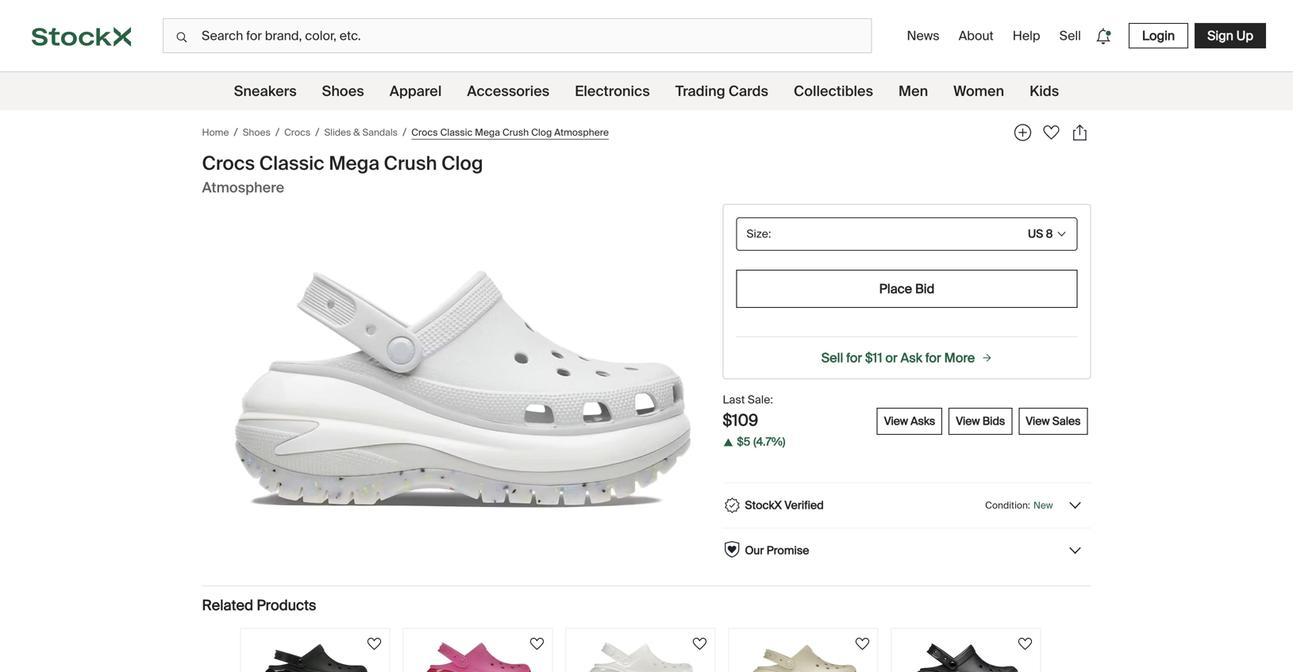 Task type: describe. For each thing, give the bounding box(es) containing it.
news
[[907, 27, 940, 44]]

&
[[354, 126, 360, 139]]

follow image for crocs classic crush clog black 'image'
[[1016, 635, 1035, 654]]

home / shoes / crocs / slides & sandals / crocs classic mega crush clog atmosphere
[[202, 125, 609, 140]]

place bid
[[880, 281, 935, 297]]

kids
[[1030, 82, 1060, 100]]

sneakers
[[234, 82, 297, 100]]

mega inside crocs classic mega crush clog atmosphere
[[329, 151, 380, 176]]

sign up button
[[1195, 23, 1267, 48]]

related
[[202, 597, 253, 615]]

1 horizontal spatial crocs
[[284, 126, 311, 139]]

product category switcher element
[[0, 72, 1294, 110]]

view asks
[[884, 414, 936, 429]]

(4.7%)
[[754, 435, 786, 449]]

last sale: $109 ▲ $5 (4.7%)
[[723, 393, 786, 450]]

$5
[[737, 435, 751, 449]]

last
[[723, 393, 745, 407]]

shoes link
[[243, 125, 271, 140]]

women
[[954, 82, 1005, 100]]

crush inside home / shoes / crocs / slides & sandals / crocs classic mega crush clog atmosphere
[[503, 126, 529, 138]]

promise
[[767, 543, 810, 558]]

electronics link
[[575, 72, 650, 110]]

trading cards
[[676, 82, 769, 100]]

toggle authenticity value prop image
[[1068, 498, 1084, 514]]

home link
[[202, 125, 229, 140]]

sell for $11 or ask for more link
[[737, 350, 1078, 366]]

asks
[[911, 414, 936, 429]]

$109
[[723, 411, 759, 431]]

shoes link
[[322, 72, 364, 110]]

view asks button
[[877, 408, 943, 435]]

new
[[1034, 499, 1053, 512]]

electronics
[[575, 82, 650, 100]]

trading
[[676, 82, 726, 100]]

cards
[[729, 82, 769, 100]]

view bids button
[[949, 408, 1013, 435]]

accessories
[[467, 82, 550, 100]]

3 / from the left
[[315, 125, 320, 140]]

view sales
[[1026, 414, 1081, 429]]

help link
[[1007, 21, 1047, 50]]

sale:
[[748, 393, 773, 407]]

▲
[[723, 436, 734, 450]]

share image
[[1069, 121, 1091, 144]]

sneakers link
[[234, 72, 297, 110]]

place
[[880, 281, 913, 297]]

sell link
[[1053, 21, 1088, 50]]

classic inside home / shoes / crocs / slides & sandals / crocs classic mega crush clog atmosphere
[[440, 126, 473, 138]]

help
[[1013, 27, 1041, 44]]

home
[[202, 126, 229, 139]]

sign
[[1208, 27, 1234, 44]]

trading cards link
[[676, 72, 769, 110]]

news link
[[901, 21, 946, 50]]

verified
[[785, 498, 824, 513]]

or
[[886, 350, 898, 366]]

our
[[745, 543, 764, 558]]

crocs classic mega crush clog black image
[[260, 642, 371, 673]]

kids link
[[1030, 72, 1060, 110]]

favorite image
[[1041, 121, 1063, 144]]

shoes
[[243, 126, 271, 139]]

follow image for crocs classic mega crush clog black "image"
[[365, 635, 384, 654]]

sales
[[1053, 414, 1081, 429]]

follow image for the crocs classic crush clog bone 'image'
[[853, 635, 872, 654]]

about
[[959, 27, 994, 44]]



Task type: locate. For each thing, give the bounding box(es) containing it.
crocs classic crush clog bone image
[[748, 642, 859, 673]]

mega down accessories
[[475, 126, 500, 138]]

clog down accessories
[[531, 126, 552, 138]]

1 vertical spatial classic
[[259, 151, 325, 176]]

follow image for crocs classic mega crush clog juice image
[[528, 635, 547, 654]]

1 follow image from the left
[[365, 635, 384, 654]]

ask
[[901, 350, 923, 366]]

atmosphere down shoes link
[[202, 179, 284, 197]]

shoes
[[322, 82, 364, 100]]

0 horizontal spatial atmosphere
[[202, 179, 284, 197]]

1 vertical spatial atmosphere
[[202, 179, 284, 197]]

for left $11 on the bottom right of page
[[847, 350, 862, 366]]

crush down accessories
[[503, 126, 529, 138]]

1 horizontal spatial crush
[[503, 126, 529, 138]]

1 vertical spatial sell
[[822, 350, 844, 366]]

classic inside crocs classic mega crush clog atmosphere
[[259, 151, 325, 176]]

1 horizontal spatial for
[[926, 350, 942, 366]]

related products
[[202, 597, 316, 615]]

men
[[899, 82, 928, 100]]

crocs classic mega crush clog atmosphere image
[[234, 236, 691, 541]]

0 horizontal spatial clog
[[442, 151, 483, 176]]

sell left notification unread icon in the right of the page
[[1060, 27, 1081, 44]]

products
[[257, 597, 316, 615]]

2 follow image from the left
[[528, 635, 547, 654]]

0 vertical spatial sell
[[1060, 27, 1081, 44]]

clog inside crocs classic mega crush clog atmosphere
[[442, 151, 483, 176]]

crocs link
[[284, 125, 311, 140]]

sell
[[1060, 27, 1081, 44], [822, 350, 844, 366]]

Search... search field
[[163, 18, 872, 53]]

0 horizontal spatial view
[[884, 414, 908, 429]]

login
[[1143, 27, 1175, 44]]

about link
[[953, 21, 1000, 50]]

0 vertical spatial crush
[[503, 126, 529, 138]]

stockx verified
[[745, 498, 824, 513]]

view for view bids
[[956, 414, 980, 429]]

view for view asks
[[884, 414, 908, 429]]

atmosphere down electronics
[[554, 126, 609, 138]]

condition: new
[[986, 499, 1053, 512]]

sell for sell for $11 or ask for more
[[822, 350, 844, 366]]

0 vertical spatial mega
[[475, 126, 500, 138]]

crush
[[503, 126, 529, 138], [384, 151, 437, 176]]

view inside 'button'
[[956, 414, 980, 429]]

3 follow image from the left
[[690, 635, 710, 654]]

more
[[945, 350, 975, 366]]

view left bids
[[956, 414, 980, 429]]

2 for from the left
[[926, 350, 942, 366]]

condition:
[[986, 499, 1031, 512]]

crush inside crocs classic mega crush clog atmosphere
[[384, 151, 437, 176]]

1 horizontal spatial sell
[[1060, 27, 1081, 44]]

atmosphere
[[554, 126, 609, 138], [202, 179, 284, 197]]

0 vertical spatial clog
[[531, 126, 552, 138]]

1 vertical spatial mega
[[329, 151, 380, 176]]

apparel
[[390, 82, 442, 100]]

toggle promise value prop image
[[1068, 543, 1084, 559]]

crocs inside crocs classic mega crush clog atmosphere
[[202, 151, 255, 176]]

0 horizontal spatial mega
[[329, 151, 380, 176]]

2 horizontal spatial crocs
[[412, 126, 438, 138]]

collectibles
[[794, 82, 874, 100]]

1 horizontal spatial clog
[[531, 126, 552, 138]]

view for view sales
[[1026, 414, 1050, 429]]

sandals
[[362, 126, 398, 139]]

view
[[884, 414, 908, 429], [956, 414, 980, 429], [1026, 414, 1050, 429]]

crush down home / shoes / crocs / slides & sandals / crocs classic mega crush clog atmosphere
[[384, 151, 437, 176]]

crocs classic mega crush clog juice image
[[422, 642, 534, 673]]

mega
[[475, 126, 500, 138], [329, 151, 380, 176]]

mega inside home / shoes / crocs / slides & sandals / crocs classic mega crush clog atmosphere
[[475, 126, 500, 138]]

crocs classic mega crush clog white image
[[585, 642, 696, 673]]

0 horizontal spatial crocs
[[202, 151, 255, 176]]

up
[[1237, 27, 1254, 44]]

crocs classic mega crush clog atmosphere
[[202, 151, 483, 197]]

apparel link
[[390, 72, 442, 110]]

stockx logo link
[[0, 0, 163, 71]]

view left sales
[[1026, 414, 1050, 429]]

/ right sandals
[[403, 125, 407, 140]]

crocs down home link
[[202, 151, 255, 176]]

classic down apparel link
[[440, 126, 473, 138]]

atmosphere inside crocs classic mega crush clog atmosphere
[[202, 179, 284, 197]]

sell left $11 on the bottom right of page
[[822, 350, 844, 366]]

1 vertical spatial crush
[[384, 151, 437, 176]]

view left 'asks'
[[884, 414, 908, 429]]

2 / from the left
[[275, 125, 280, 140]]

/
[[234, 125, 238, 140], [275, 125, 280, 140], [315, 125, 320, 140], [403, 125, 407, 140]]

5 follow image from the left
[[1016, 635, 1035, 654]]

1 / from the left
[[234, 125, 238, 140]]

1 horizontal spatial classic
[[440, 126, 473, 138]]

4 / from the left
[[403, 125, 407, 140]]

0 vertical spatial atmosphere
[[554, 126, 609, 138]]

men link
[[899, 72, 928, 110]]

follow image for crocs classic mega crush clog white 'image'
[[690, 635, 710, 654]]

1 for from the left
[[847, 350, 862, 366]]

add to portfolio image
[[1012, 121, 1034, 144]]

$11
[[866, 350, 883, 366]]

login button
[[1129, 23, 1189, 48]]

2 horizontal spatial view
[[1026, 414, 1050, 429]]

1 horizontal spatial mega
[[475, 126, 500, 138]]

1 vertical spatial clog
[[442, 151, 483, 176]]

crocs down apparel link
[[412, 126, 438, 138]]

view bids
[[956, 414, 1006, 429]]

accessories link
[[467, 72, 550, 110]]

for right ask at the bottom right
[[926, 350, 942, 366]]

/ right the crocs link
[[315, 125, 320, 140]]

place bid link
[[737, 270, 1078, 308]]

collectibles link
[[794, 72, 874, 110]]

atmosphere inside home / shoes / crocs / slides & sandals / crocs classic mega crush clog atmosphere
[[554, 126, 609, 138]]

bids
[[983, 414, 1006, 429]]

classic
[[440, 126, 473, 138], [259, 151, 325, 176]]

mega down &
[[329, 151, 380, 176]]

4 follow image from the left
[[853, 635, 872, 654]]

for
[[847, 350, 862, 366], [926, 350, 942, 366]]

1 horizontal spatial view
[[956, 414, 980, 429]]

follow image
[[365, 635, 384, 654], [528, 635, 547, 654], [690, 635, 710, 654], [853, 635, 872, 654], [1016, 635, 1035, 654]]

sign up
[[1208, 27, 1254, 44]]

clog down home / shoes / crocs / slides & sandals / crocs classic mega crush clog atmosphere
[[442, 151, 483, 176]]

clog
[[531, 126, 552, 138], [442, 151, 483, 176]]

stockx logo image
[[32, 27, 131, 47]]

notification unread icon image
[[1093, 25, 1115, 47]]

crocs left slides
[[284, 126, 311, 139]]

stockx
[[745, 498, 782, 513]]

women link
[[954, 72, 1005, 110]]

0 horizontal spatial crush
[[384, 151, 437, 176]]

0 horizontal spatial for
[[847, 350, 862, 366]]

crocs classic crush clog black image
[[911, 642, 1022, 673]]

/ right home on the top of the page
[[234, 125, 238, 140]]

bid
[[916, 281, 935, 297]]

0 vertical spatial classic
[[440, 126, 473, 138]]

classic down the crocs link
[[259, 151, 325, 176]]

clog inside home / shoes / crocs / slides & sandals / crocs classic mega crush clog atmosphere
[[531, 126, 552, 138]]

0 horizontal spatial sell
[[822, 350, 844, 366]]

2 view from the left
[[956, 414, 980, 429]]

1 horizontal spatial atmosphere
[[554, 126, 609, 138]]

view sales button
[[1019, 408, 1088, 435]]

sell for sell
[[1060, 27, 1081, 44]]

sell for $11 or ask for more
[[822, 350, 975, 366]]

crocs
[[412, 126, 438, 138], [284, 126, 311, 139], [202, 151, 255, 176]]

our promise
[[745, 543, 810, 558]]

/ left the crocs link
[[275, 125, 280, 140]]

0 horizontal spatial classic
[[259, 151, 325, 176]]

1 view from the left
[[884, 414, 908, 429]]

slides & sandals link
[[324, 125, 398, 140]]

slides
[[324, 126, 351, 139]]

3 view from the left
[[1026, 414, 1050, 429]]



Task type: vqa. For each thing, say whether or not it's contained in the screenshot.
(4.7%)
yes



